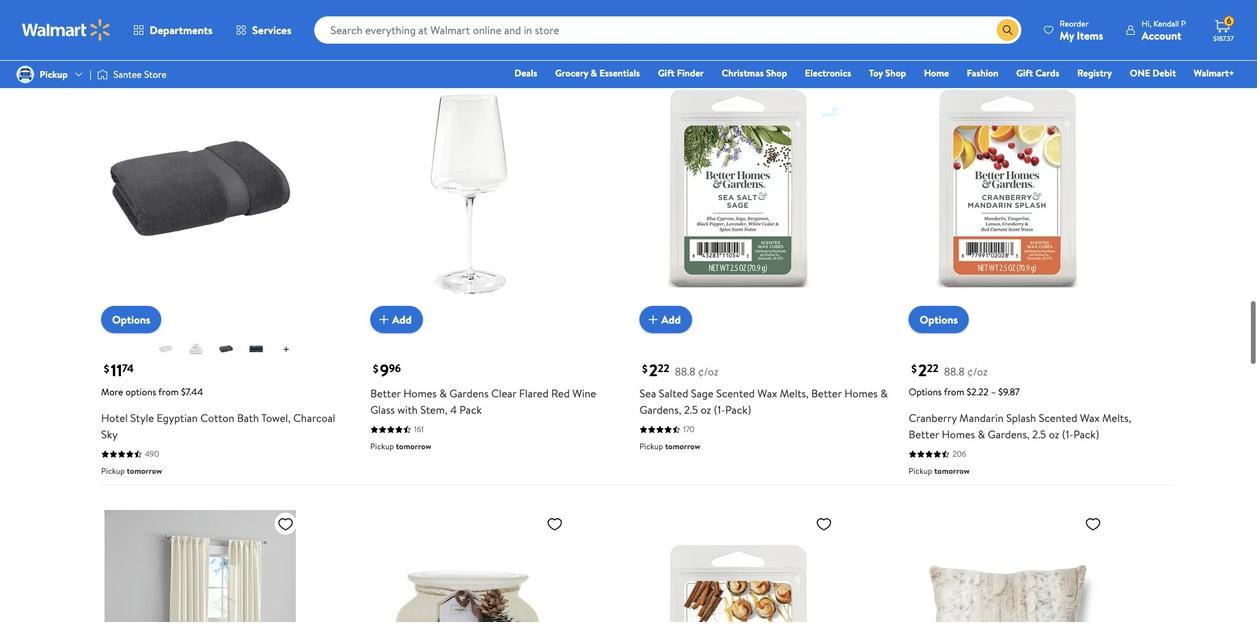 Task type: locate. For each thing, give the bounding box(es) containing it.
sea salted sage scented wax melts, better homes & gardens, 2.5 oz (1-pack) image
[[640, 55, 838, 323]]

$ for $ 11 74
[[104, 362, 109, 377]]

tomorrow down 161
[[396, 441, 431, 453]]

options up the $ 2 22 88.8 ¢/oz options from $2.22 – $9.87 on the bottom
[[920, 312, 958, 327]]

cards
[[1035, 66, 1060, 80]]

1 horizontal spatial (1-
[[1062, 427, 1074, 442]]

22 inside $ 2 22 88.8 ¢/oz sea salted sage scented wax melts, better homes & gardens, 2.5 oz (1-pack)
[[658, 361, 669, 376]]

add to favorites list, better homes & gardens clear flared red wine glass with stem, 4 pack image
[[547, 60, 563, 77]]

1 vertical spatial melts,
[[1102, 411, 1131, 426]]

add to favorites list, maple sugar drizzle scented wax melts, better homes & gardens, 2.5 oz (1-pack) image
[[816, 516, 832, 533]]

add for 88.8 ¢/oz
[[661, 312, 681, 327]]

gift left "finder"
[[658, 66, 675, 80]]

2 up cranberry
[[918, 359, 927, 382]]

options inside the $ 2 22 88.8 ¢/oz options from $2.22 – $9.87
[[909, 386, 942, 399]]

add to favorites list, mainstays faux snow leopard fur decorative square pillow, 18" x 18", leopard, 1 per pack image
[[1085, 516, 1101, 533]]

¢/oz up $2.22
[[967, 364, 988, 379]]

options for 11
[[112, 312, 150, 327]]

88.8 inside $ 2 22 88.8 ¢/oz sea salted sage scented wax melts, better homes & gardens, 2.5 oz (1-pack)
[[675, 364, 696, 379]]

206
[[952, 448, 966, 460]]

gardens, down splash
[[988, 427, 1030, 442]]

88.8 for $ 2 22 88.8 ¢/oz sea salted sage scented wax melts, better homes & gardens, 2.5 oz (1-pack)
[[675, 364, 696, 379]]

0 horizontal spatial gift
[[658, 66, 675, 80]]

add to cart image
[[376, 312, 392, 328], [645, 312, 661, 328]]

oz
[[701, 403, 711, 418], [1049, 427, 1060, 442]]

0 vertical spatial gardens,
[[640, 403, 681, 418]]

2 from from the left
[[944, 386, 964, 399]]

1 horizontal spatial add to cart image
[[645, 312, 661, 328]]

1 horizontal spatial oz
[[1049, 427, 1060, 442]]

$ 9 96
[[373, 359, 401, 382]]

2 up the sea
[[649, 359, 658, 382]]

2 ¢/oz from the left
[[967, 364, 988, 379]]

0 horizontal spatial better
[[370, 386, 401, 401]]

2 shop from the left
[[885, 66, 906, 80]]

 image
[[16, 66, 34, 83], [97, 68, 108, 81]]

0 horizontal spatial homes
[[403, 386, 437, 401]]

options link up arctic white icon
[[101, 306, 161, 334]]

1 88.8 from the left
[[675, 364, 696, 379]]

1 horizontal spatial ¢/oz
[[967, 364, 988, 379]]

better inside better homes & gardens clear flared red wine glass with stem, 4 pack
[[370, 386, 401, 401]]

wax inside cranberry mandarin splash scented wax melts, better homes & gardens, 2.5 oz (1-pack)
[[1080, 411, 1100, 426]]

0 vertical spatial oz
[[701, 403, 711, 418]]

2 for $ 2 22 88.8 ¢/oz sea salted sage scented wax melts, better homes & gardens, 2.5 oz (1-pack)
[[649, 359, 658, 382]]

1 horizontal spatial better
[[811, 386, 842, 401]]

0 vertical spatial melts,
[[780, 386, 809, 401]]

2 add to cart image from the left
[[645, 312, 661, 328]]

add to favorites list, cranberry mandarin splash scented wax melts, better homes & gardens, 2.5 oz (1-pack) image
[[1085, 60, 1101, 77]]

melts, inside $ 2 22 88.8 ¢/oz sea salted sage scented wax melts, better homes & gardens, 2.5 oz (1-pack)
[[780, 386, 809, 401]]

hotel style egyptian cotton bath towel, charcoal sky image
[[101, 55, 299, 323]]

gift for gift cards
[[1016, 66, 1033, 80]]

oz inside cranberry mandarin splash scented wax melts, better homes & gardens, 2.5 oz (1-pack)
[[1049, 427, 1060, 442]]

1 horizontal spatial 22
[[927, 361, 939, 376]]

1 add to cart image from the left
[[376, 312, 392, 328]]

1 from from the left
[[158, 386, 179, 399]]

2 add button from the left
[[640, 306, 692, 334]]

$ inside the $ 11 74
[[104, 362, 109, 377]]

2.5 inside cranberry mandarin splash scented wax melts, better homes & gardens, 2.5 oz (1-pack)
[[1032, 427, 1046, 442]]

96
[[389, 361, 401, 376]]

0 horizontal spatial 2.5
[[684, 403, 698, 418]]

from
[[158, 386, 179, 399], [944, 386, 964, 399]]

2 horizontal spatial better
[[909, 427, 939, 442]]

2.5 up 170
[[684, 403, 698, 418]]

mainstays southport ivory solid color light filtering rod pocket curtain panel pair, 40" x 84" image
[[101, 511, 299, 622]]

sea
[[640, 386, 656, 401]]

2.5 down splash
[[1032, 427, 1046, 442]]

2
[[649, 359, 658, 382], [918, 359, 927, 382]]

gardens, down the sea
[[640, 403, 681, 418]]

0 horizontal spatial add button
[[370, 306, 423, 334]]

grocery & essentials link
[[549, 66, 646, 81]]

red
[[551, 386, 570, 401]]

1 horizontal spatial 88.8
[[944, 364, 965, 379]]

Walmart Site-Wide search field
[[314, 16, 1022, 44]]

0 horizontal spatial add to cart image
[[376, 312, 392, 328]]

electronics
[[805, 66, 851, 80]]

shop right the toy
[[885, 66, 906, 80]]

1 add from the left
[[392, 312, 412, 327]]

1 horizontal spatial scented
[[1039, 411, 1078, 426]]

pickup down cranberry
[[909, 465, 932, 477]]

0 horizontal spatial scented
[[716, 386, 755, 401]]

0 vertical spatial scented
[[716, 386, 755, 401]]

0 horizontal spatial  image
[[16, 66, 34, 83]]

22 inside the $ 2 22 88.8 ¢/oz options from $2.22 – $9.87
[[927, 361, 939, 376]]

1 ¢/oz from the left
[[698, 364, 719, 379]]

2 horizontal spatial homes
[[942, 427, 975, 442]]

one debit link
[[1124, 66, 1182, 81]]

0 horizontal spatial from
[[158, 386, 179, 399]]

gardens, inside cranberry mandarin splash scented wax melts, better homes & gardens, 2.5 oz (1-pack)
[[988, 427, 1030, 442]]

p
[[1181, 17, 1186, 29]]

¢/oz inside the $ 2 22 88.8 ¢/oz options from $2.22 – $9.87
[[967, 364, 988, 379]]

1 vertical spatial pack)
[[1074, 427, 1100, 442]]

2 $ from the left
[[373, 362, 379, 377]]

christmas
[[722, 66, 764, 80]]

¢/oz up sage
[[698, 364, 719, 379]]

egyptian
[[157, 411, 198, 426]]

pickup tomorrow up gift finder link
[[640, 10, 701, 21]]

pickup tomorrow down 490
[[101, 465, 162, 477]]

gardens, inside $ 2 22 88.8 ¢/oz sea salted sage scented wax melts, better homes & gardens, 2.5 oz (1-pack)
[[640, 403, 681, 418]]

gift left cards on the top of page
[[1016, 66, 1033, 80]]

0 vertical spatial pack)
[[725, 403, 751, 418]]

88.8 inside the $ 2 22 88.8 ¢/oz options from $2.22 – $9.87
[[944, 364, 965, 379]]

0 vertical spatial 2.5
[[684, 403, 698, 418]]

from left $7.44
[[158, 386, 179, 399]]

0 horizontal spatial options link
[[101, 306, 161, 334]]

cranberry
[[909, 411, 957, 426]]

add
[[392, 312, 412, 327], [661, 312, 681, 327]]

options link up the $ 2 22 88.8 ¢/oz options from $2.22 – $9.87 on the bottom
[[909, 306, 969, 334]]

add to favorites list, mainstays 17.5oz 2-wick pagoda jar candle, vanilla image
[[547, 516, 563, 533]]

gift
[[658, 66, 675, 80], [1016, 66, 1033, 80]]

$ 2 22 88.8 ¢/oz options from $2.22 – $9.87
[[909, 359, 1020, 399]]

grocery & essentials
[[555, 66, 640, 80]]

pack)
[[725, 403, 751, 418], [1074, 427, 1100, 442]]

0 horizontal spatial ¢/oz
[[698, 364, 719, 379]]

gift finder link
[[652, 66, 710, 81]]

$ for $ 2 22 88.8 ¢/oz options from $2.22 – $9.87
[[911, 362, 917, 377]]

finder
[[677, 66, 704, 80]]

1 shop from the left
[[766, 66, 787, 80]]

more options from $7.44
[[101, 386, 203, 399]]

22
[[658, 361, 669, 376], [927, 361, 939, 376]]

0 horizontal spatial melts,
[[780, 386, 809, 401]]

0 horizontal spatial pack)
[[725, 403, 751, 418]]

2 22 from the left
[[927, 361, 939, 376]]

1 vertical spatial oz
[[1049, 427, 1060, 442]]

¢/oz inside $ 2 22 88.8 ¢/oz sea salted sage scented wax melts, better homes & gardens, 2.5 oz (1-pack)
[[698, 364, 719, 379]]

2 inside the $ 2 22 88.8 ¢/oz options from $2.22 – $9.87
[[918, 359, 927, 382]]

1 horizontal spatial shop
[[885, 66, 906, 80]]

1 horizontal spatial 2.5
[[1032, 427, 1046, 442]]

1 horizontal spatial options link
[[909, 306, 969, 334]]

cotton
[[200, 411, 234, 426]]

2.5 inside $ 2 22 88.8 ¢/oz sea salted sage scented wax melts, better homes & gardens, 2.5 oz (1-pack)
[[684, 403, 698, 418]]

hotel
[[101, 411, 128, 426]]

2 for $ 2 22 88.8 ¢/oz options from $2.22 – $9.87
[[918, 359, 927, 382]]

1 horizontal spatial 2
[[918, 359, 927, 382]]

options link
[[101, 306, 161, 334], [909, 306, 969, 334]]

0 horizontal spatial wax
[[758, 386, 777, 401]]

$ left 9 at the bottom left
[[373, 362, 379, 377]]

88.8
[[675, 364, 696, 379], [944, 364, 965, 379]]

1 $ from the left
[[104, 362, 109, 377]]

0 horizontal spatial oz
[[701, 403, 711, 418]]

$ up cranberry
[[911, 362, 917, 377]]

22 up salted
[[658, 361, 669, 376]]

deals link
[[508, 66, 544, 81]]

options up 74
[[112, 312, 150, 327]]

3 $ from the left
[[642, 362, 648, 377]]

1 gift from the left
[[658, 66, 675, 80]]

mainstays 17.5oz 2-wick pagoda jar candle, vanilla image
[[370, 511, 568, 622]]

1 horizontal spatial add
[[661, 312, 681, 327]]

0 horizontal spatial gardens,
[[640, 403, 681, 418]]

1 horizontal spatial add button
[[640, 306, 692, 334]]

search icon image
[[1002, 25, 1013, 36]]

1 horizontal spatial pack)
[[1074, 427, 1100, 442]]

services button
[[224, 14, 303, 46]]

1 horizontal spatial melts,
[[1102, 411, 1131, 426]]

 image for pickup
[[16, 66, 34, 83]]

1 vertical spatial (1-
[[1062, 427, 1074, 442]]

cranberry mandarin splash scented wax melts, better homes & gardens, 2.5 oz (1-pack)
[[909, 411, 1131, 442]]

22 up cranberry
[[927, 361, 939, 376]]

 image right |
[[97, 68, 108, 81]]

 image down walmart image
[[16, 66, 34, 83]]

1 horizontal spatial homes
[[844, 386, 878, 401]]

tomorrow down 490
[[127, 465, 162, 477]]

0 horizontal spatial shop
[[766, 66, 787, 80]]

items
[[1077, 28, 1103, 43]]

1 vertical spatial gardens,
[[988, 427, 1030, 442]]

toy shop
[[869, 66, 906, 80]]

$ for $ 2 22 88.8 ¢/oz sea salted sage scented wax melts, better homes & gardens, 2.5 oz (1-pack)
[[642, 362, 648, 377]]

pickup down glass
[[370, 441, 394, 453]]

$ left 11
[[104, 362, 109, 377]]

1 horizontal spatial from
[[944, 386, 964, 399]]

88.8 for $ 2 22 88.8 ¢/oz options from $2.22 – $9.87
[[944, 364, 965, 379]]

tomorrow down 206 at bottom right
[[934, 465, 970, 477]]

from inside the $ 2 22 88.8 ¢/oz options from $2.22 – $9.87
[[944, 386, 964, 399]]

1 horizontal spatial wax
[[1080, 411, 1100, 426]]

2.5
[[684, 403, 698, 418], [1032, 427, 1046, 442]]

scented right splash
[[1039, 411, 1078, 426]]

1 add button from the left
[[370, 306, 423, 334]]

walmart+
[[1194, 66, 1235, 80]]

options link for 11
[[101, 306, 161, 334]]

style
[[130, 411, 154, 426]]

pickup tomorrow
[[640, 10, 701, 21], [370, 441, 431, 453], [640, 441, 701, 453], [101, 465, 162, 477], [909, 465, 970, 477]]

1 horizontal spatial  image
[[97, 68, 108, 81]]

$
[[104, 362, 109, 377], [373, 362, 379, 377], [642, 362, 648, 377], [911, 362, 917, 377]]

2 options link from the left
[[909, 306, 969, 334]]

2 inside $ 2 22 88.8 ¢/oz sea salted sage scented wax melts, better homes & gardens, 2.5 oz (1-pack)
[[649, 359, 658, 382]]

from left $2.22
[[944, 386, 964, 399]]

homes inside better homes & gardens clear flared red wine glass with stem, 4 pack
[[403, 386, 437, 401]]

registry link
[[1071, 66, 1118, 81]]

home link
[[918, 66, 955, 81]]

4
[[450, 403, 457, 418]]

add button
[[370, 306, 423, 334], [640, 306, 692, 334]]

better homes & gardens clear flared red wine glass with stem, 4 pack image
[[370, 55, 568, 323]]

marine deep image
[[248, 341, 264, 358]]

$ up the sea
[[642, 362, 648, 377]]

2 2 from the left
[[918, 359, 927, 382]]

2 add from the left
[[661, 312, 681, 327]]

electronics link
[[799, 66, 858, 81]]

1 options link from the left
[[101, 306, 161, 334]]

pickup tomorrow down 206 at bottom right
[[909, 465, 970, 477]]

4 $ from the left
[[911, 362, 917, 377]]

options for 88.8 ¢/oz
[[920, 312, 958, 327]]

88.8 up cranberry
[[944, 364, 965, 379]]

fashion link
[[961, 66, 1005, 81]]

&
[[591, 66, 597, 80], [439, 386, 447, 401], [881, 386, 888, 401], [978, 427, 985, 442]]

1 22 from the left
[[658, 361, 669, 376]]

gardens,
[[640, 403, 681, 418], [988, 427, 1030, 442]]

homes inside cranberry mandarin splash scented wax melts, better homes & gardens, 2.5 oz (1-pack)
[[942, 427, 975, 442]]

walmart+ link
[[1188, 66, 1241, 81]]

$ inside $ 9 96
[[373, 362, 379, 377]]

1 2 from the left
[[649, 359, 658, 382]]

0 horizontal spatial add
[[392, 312, 412, 327]]

1 horizontal spatial gardens,
[[988, 427, 1030, 442]]

homes
[[403, 386, 437, 401], [844, 386, 878, 401], [942, 427, 975, 442]]

0 horizontal spatial 22
[[658, 361, 669, 376]]

scented right sage
[[716, 386, 755, 401]]

9
[[380, 359, 389, 382]]

gift cards
[[1016, 66, 1060, 80]]

2 88.8 from the left
[[944, 364, 965, 379]]

0 vertical spatial (1-
[[714, 403, 725, 418]]

0 vertical spatial wax
[[758, 386, 777, 401]]

melts, inside cranberry mandarin splash scented wax melts, better homes & gardens, 2.5 oz (1-pack)
[[1102, 411, 1131, 426]]

better
[[370, 386, 401, 401], [811, 386, 842, 401], [909, 427, 939, 442]]

shop right christmas
[[766, 66, 787, 80]]

1 horizontal spatial gift
[[1016, 66, 1033, 80]]

registry
[[1077, 66, 1112, 80]]

0 horizontal spatial 88.8
[[675, 364, 696, 379]]

wax
[[758, 386, 777, 401], [1080, 411, 1100, 426]]

$ inside the $ 2 22 88.8 ¢/oz options from $2.22 – $9.87
[[911, 362, 917, 377]]

1 vertical spatial 2.5
[[1032, 427, 1046, 442]]

1 vertical spatial wax
[[1080, 411, 1100, 426]]

1 vertical spatial scented
[[1039, 411, 1078, 426]]

scented inside cranberry mandarin splash scented wax melts, better homes & gardens, 2.5 oz (1-pack)
[[1039, 411, 1078, 426]]

pack
[[460, 403, 482, 418]]

tomorrow
[[665, 10, 701, 21], [396, 441, 431, 453], [665, 441, 701, 453], [127, 465, 162, 477], [934, 465, 970, 477]]

home
[[924, 66, 949, 80]]

options
[[112, 312, 150, 327], [920, 312, 958, 327], [909, 386, 942, 399]]

88.8 up salted
[[675, 364, 696, 379]]

scented inside $ 2 22 88.8 ¢/oz sea salted sage scented wax melts, better homes & gardens, 2.5 oz (1-pack)
[[716, 386, 755, 401]]

$ inside $ 2 22 88.8 ¢/oz sea salted sage scented wax melts, better homes & gardens, 2.5 oz (1-pack)
[[642, 362, 648, 377]]

options up cranberry
[[909, 386, 942, 399]]

0 horizontal spatial (1-
[[714, 403, 725, 418]]

170
[[683, 424, 695, 435]]

2 gift from the left
[[1016, 66, 1033, 80]]

gift finder
[[658, 66, 704, 80]]

$7.44
[[181, 386, 203, 399]]

0 horizontal spatial 2
[[649, 359, 658, 382]]



Task type: vqa. For each thing, say whether or not it's contained in the screenshot.
the services dropdown button
yes



Task type: describe. For each thing, give the bounding box(es) containing it.
$ 2 22 88.8 ¢/oz sea salted sage scented wax melts, better homes & gardens, 2.5 oz (1-pack)
[[640, 359, 888, 418]]

11
[[111, 359, 122, 382]]

more
[[101, 386, 123, 399]]

add button for 9
[[370, 306, 423, 334]]

account
[[1142, 28, 1182, 43]]

490
[[145, 448, 159, 460]]

& inside better homes & gardens clear flared red wine glass with stem, 4 pack
[[439, 386, 447, 401]]

toy
[[869, 66, 883, 80]]

tomorrow down 170
[[665, 441, 701, 453]]

with
[[398, 403, 418, 418]]

wax inside $ 2 22 88.8 ¢/oz sea salted sage scented wax melts, better homes & gardens, 2.5 oz (1-pack)
[[758, 386, 777, 401]]

add to favorites list, hotel style egyptian cotton bath towel, charcoal sky image
[[277, 60, 294, 77]]

debit
[[1153, 66, 1176, 80]]

pickup down sky
[[101, 465, 125, 477]]

one debit
[[1130, 66, 1176, 80]]

one
[[1130, 66, 1150, 80]]

hi, kendall p account
[[1142, 17, 1186, 43]]

& inside cranberry mandarin splash scented wax melts, better homes & gardens, 2.5 oz (1-pack)
[[978, 427, 985, 442]]

maple sugar drizzle scented wax melts, better homes & gardens, 2.5 oz (1-pack) image
[[640, 511, 838, 622]]

glass
[[370, 403, 395, 418]]

–
[[991, 386, 996, 399]]

 image for santee store
[[97, 68, 108, 81]]

better inside $ 2 22 88.8 ¢/oz sea salted sage scented wax melts, better homes & gardens, 2.5 oz (1-pack)
[[811, 386, 842, 401]]

add to favorites list, mainstays southport ivory solid color light filtering rod pocket curtain panel pair, 40" x 84" image
[[277, 516, 294, 533]]

departments button
[[122, 14, 224, 46]]

birchwood image
[[188, 341, 204, 358]]

options link for 88.8 ¢/oz
[[909, 306, 969, 334]]

Search search field
[[314, 16, 1022, 44]]

hotel style egyptian cotton bath towel, charcoal sky
[[101, 411, 335, 442]]

stem,
[[420, 403, 448, 418]]

grocery
[[555, 66, 588, 80]]

mandarin
[[960, 411, 1004, 426]]

74
[[122, 361, 134, 376]]

add to cart image for 88.8 ¢/oz
[[645, 312, 661, 328]]

mainstays faux snow leopard fur decorative square pillow, 18" x 18", leopard, 1 per pack image
[[909, 511, 1107, 622]]

charcoal sky image
[[218, 341, 234, 358]]

salted
[[659, 386, 688, 401]]

charcoal
[[293, 411, 335, 426]]

christmas shop
[[722, 66, 787, 80]]

(1- inside $ 2 22 88.8 ¢/oz sea salted sage scented wax melts, better homes & gardens, 2.5 oz (1-pack)
[[714, 403, 725, 418]]

my
[[1060, 28, 1074, 43]]

reorder my items
[[1060, 17, 1103, 43]]

services
[[252, 23, 292, 38]]

homes inside $ 2 22 88.8 ¢/oz sea salted sage scented wax melts, better homes & gardens, 2.5 oz (1-pack)
[[844, 386, 878, 401]]

tomorrow up gift finder link
[[665, 10, 701, 21]]

shop for toy shop
[[885, 66, 906, 80]]

departments
[[150, 23, 213, 38]]

fashion
[[967, 66, 999, 80]]

¢/oz for $ 2 22 88.8 ¢/oz sea salted sage scented wax melts, better homes & gardens, 2.5 oz (1-pack)
[[698, 364, 719, 379]]

reorder
[[1060, 17, 1089, 29]]

pack) inside $ 2 22 88.8 ¢/oz sea salted sage scented wax melts, better homes & gardens, 2.5 oz (1-pack)
[[725, 403, 751, 418]]

161
[[414, 424, 424, 435]]

pickup tomorrow down 170
[[640, 441, 701, 453]]

towel,
[[261, 411, 291, 426]]

kendall
[[1154, 17, 1179, 29]]

$ 11 74
[[104, 359, 134, 382]]

add to favorites list, sea salted sage scented wax melts, better homes & gardens, 2.5 oz (1-pack) image
[[816, 60, 832, 77]]

cranberry mandarin splash scented wax melts, better homes & gardens, 2.5 oz (1-pack) image
[[909, 55, 1107, 323]]

& inside $ 2 22 88.8 ¢/oz sea salted sage scented wax melts, better homes & gardens, 2.5 oz (1-pack)
[[881, 386, 888, 401]]

santee store
[[113, 68, 167, 81]]

+ button
[[272, 339, 301, 361]]

oz inside $ 2 22 88.8 ¢/oz sea salted sage scented wax melts, better homes & gardens, 2.5 oz (1-pack)
[[701, 403, 711, 418]]

+
[[283, 341, 290, 358]]

add to cart image for 9
[[376, 312, 392, 328]]

shop for christmas shop
[[766, 66, 787, 80]]

deals
[[515, 66, 537, 80]]

pickup up gift finder link
[[640, 10, 663, 21]]

toy shop link
[[863, 66, 912, 81]]

walmart image
[[22, 19, 111, 41]]

|
[[90, 68, 92, 81]]

$187.37
[[1214, 33, 1234, 43]]

pickup left |
[[40, 68, 68, 81]]

22 for $ 2 22 88.8 ¢/oz options from $2.22 – $9.87
[[927, 361, 939, 376]]

(1- inside cranberry mandarin splash scented wax melts, better homes & gardens, 2.5 oz (1-pack)
[[1062, 427, 1074, 442]]

gift for gift finder
[[658, 66, 675, 80]]

santee
[[113, 68, 142, 81]]

pickup down the sea
[[640, 441, 663, 453]]

¢/oz for $ 2 22 88.8 ¢/oz options from $2.22 – $9.87
[[967, 364, 988, 379]]

clear
[[491, 386, 516, 401]]

bath
[[237, 411, 259, 426]]

store
[[144, 68, 167, 81]]

arctic white image
[[158, 341, 174, 358]]

22 for $ 2 22 88.8 ¢/oz sea salted sage scented wax melts, better homes & gardens, 2.5 oz (1-pack)
[[658, 361, 669, 376]]

sky
[[101, 427, 118, 442]]

flared
[[519, 386, 549, 401]]

better inside cranberry mandarin splash scented wax melts, better homes & gardens, 2.5 oz (1-pack)
[[909, 427, 939, 442]]

christmas shop link
[[716, 66, 793, 81]]

splash
[[1006, 411, 1036, 426]]

6 $187.37
[[1214, 15, 1234, 43]]

gardens
[[449, 386, 489, 401]]

hi,
[[1142, 17, 1152, 29]]

add button for 88.8 ¢/oz
[[640, 306, 692, 334]]

$9.87
[[999, 386, 1020, 399]]

add for 9
[[392, 312, 412, 327]]

essentials
[[600, 66, 640, 80]]

options
[[125, 386, 156, 399]]

sage
[[691, 386, 714, 401]]

$2.22
[[967, 386, 989, 399]]

$ for $ 9 96
[[373, 362, 379, 377]]

wine
[[572, 386, 596, 401]]

pack) inside cranberry mandarin splash scented wax melts, better homes & gardens, 2.5 oz (1-pack)
[[1074, 427, 1100, 442]]

gift cards link
[[1010, 66, 1066, 81]]

pickup tomorrow down 161
[[370, 441, 431, 453]]

better homes & gardens clear flared red wine glass with stem, 4 pack
[[370, 386, 596, 418]]

6
[[1227, 15, 1231, 27]]



